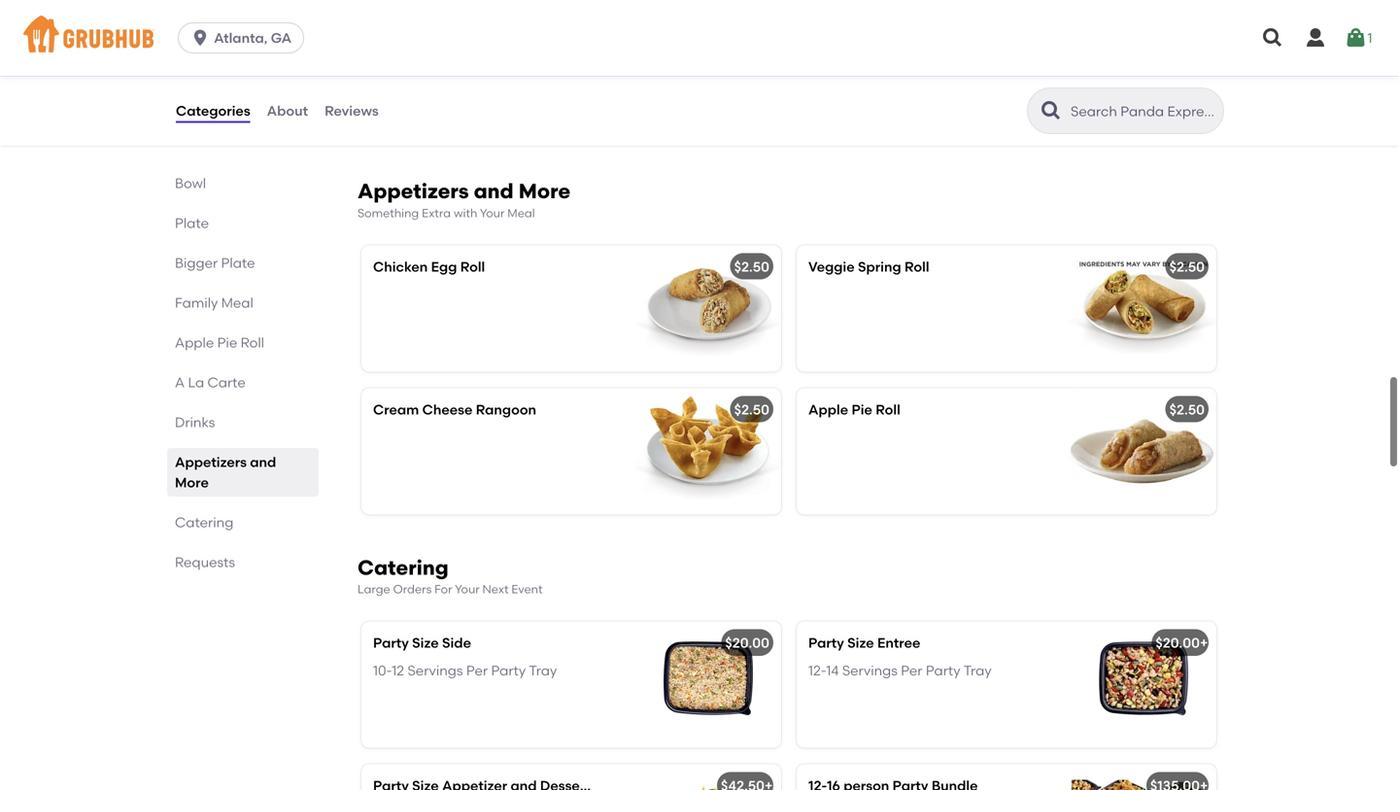 Task type: describe. For each thing, give the bounding box(es) containing it.
your inside appetizers and more something extra with your meal
[[480, 206, 505, 220]]

main navigation navigation
[[0, 0, 1399, 76]]

drinks
[[175, 414, 215, 430]]

requests
[[175, 554, 235, 570]]

meal inside appetizers and more something extra with your meal
[[507, 206, 535, 220]]

$20.00 +
[[1156, 635, 1208, 651]]

appetizers for appetizers and more something extra with your meal
[[358, 179, 469, 203]]

per for party size side
[[466, 662, 488, 679]]

0 horizontal spatial pie
[[217, 334, 237, 351]]

categories button
[[175, 76, 251, 146]]

servings for side
[[408, 662, 463, 679]]

about button
[[266, 76, 309, 146]]

carte
[[208, 374, 246, 391]]

size for side
[[412, 635, 439, 651]]

for
[[435, 582, 452, 596]]

party size entree image
[[1071, 622, 1217, 748]]

bigger
[[175, 255, 218, 271]]

with
[[454, 206, 477, 220]]

cream cheese rangoon
[[373, 401, 536, 418]]

$2.50 for veggie spring roll
[[1170, 258, 1205, 275]]

1 vertical spatial plate
[[221, 255, 255, 271]]

roll for veggie spring roll image
[[905, 258, 930, 275]]

your inside the catering large orders for your next event
[[455, 582, 480, 596]]

1 horizontal spatial apple pie roll
[[809, 401, 901, 418]]

1 horizontal spatial apple
[[809, 401, 848, 418]]

egg
[[431, 258, 457, 275]]

14
[[826, 662, 839, 679]]

coca cola image
[[636, 12, 781, 138]]

0 vertical spatial plate
[[175, 215, 209, 231]]

1
[[1368, 29, 1373, 46]]

rangoon
[[476, 401, 536, 418]]

1 horizontal spatial svg image
[[1261, 26, 1285, 50]]

proceed to checkout
[[1162, 458, 1303, 475]]

roll for apple pie roll "image" at the right
[[876, 401, 901, 418]]

entree
[[877, 635, 921, 651]]

catering for catering large orders for your next event
[[358, 555, 449, 580]]

reviews button
[[324, 76, 380, 146]]

appetizers and more
[[175, 454, 276, 491]]

party size side image
[[636, 622, 781, 748]]

event
[[511, 582, 543, 596]]

more for appetizers and more something extra with your meal
[[519, 179, 571, 203]]

$2.50 for cream cheese rangoon
[[734, 401, 770, 418]]

10-12 servings per party tray
[[373, 662, 557, 679]]

tray for 10-12 servings per party tray
[[529, 662, 557, 679]]

chicken egg roll
[[373, 258, 485, 275]]

$2.50 for apple pie roll
[[1170, 401, 1205, 418]]

Search Panda Express (3101) search field
[[1069, 102, 1218, 120]]

$20.00 for $20.00 +
[[1156, 635, 1200, 651]]

party size side
[[373, 635, 471, 651]]

tray for 12-14 servings per party tray
[[964, 662, 992, 679]]

chicken
[[373, 258, 428, 275]]

size for entree
[[848, 635, 874, 651]]

and for appetizers and more something extra with your meal
[[474, 179, 514, 203]]

10-
[[373, 662, 392, 679]]

$20.00 for $20.00
[[725, 635, 770, 651]]

a
[[175, 374, 185, 391]]

12-16 person party bundle image
[[1071, 764, 1217, 790]]

12-14 servings per party tray
[[809, 662, 992, 679]]

0 horizontal spatial apple pie roll
[[175, 334, 264, 351]]

0 vertical spatial apple
[[175, 334, 214, 351]]



Task type: locate. For each thing, give the bounding box(es) containing it.
catering for catering
[[175, 514, 234, 531]]

1 horizontal spatial meal
[[507, 206, 535, 220]]

la
[[188, 374, 204, 391]]

1 horizontal spatial $20.00
[[1156, 635, 1200, 651]]

veggie
[[809, 258, 855, 275]]

0 horizontal spatial apple
[[175, 334, 214, 351]]

2 $20.00 from the left
[[1156, 635, 1200, 651]]

catering large orders for your next event
[[358, 555, 543, 596]]

0 vertical spatial catering
[[175, 514, 234, 531]]

veggie spring roll
[[809, 258, 930, 275]]

family
[[175, 294, 218, 311]]

2 servings from the left
[[842, 662, 898, 679]]

cream
[[373, 401, 419, 418]]

to
[[1221, 458, 1235, 475]]

party
[[373, 635, 409, 651], [809, 635, 844, 651], [491, 662, 526, 679], [926, 662, 961, 679]]

servings for entree
[[842, 662, 898, 679]]

$2.50 for chicken egg roll
[[734, 258, 770, 275]]

1 vertical spatial apple
[[809, 401, 848, 418]]

catering
[[175, 514, 234, 531], [358, 555, 449, 580]]

per
[[466, 662, 488, 679], [901, 662, 923, 679]]

proceed
[[1162, 458, 1218, 475]]

1 horizontal spatial size
[[848, 635, 874, 651]]

more
[[519, 179, 571, 203], [175, 474, 209, 491]]

appetizers inside appetizers and more something extra with your meal
[[358, 179, 469, 203]]

your right the with
[[480, 206, 505, 220]]

0 horizontal spatial catering
[[175, 514, 234, 531]]

+
[[1200, 635, 1208, 651]]

0 horizontal spatial svg image
[[191, 28, 210, 48]]

catering up orders at bottom
[[358, 555, 449, 580]]

0 vertical spatial more
[[519, 179, 571, 203]]

your right for
[[455, 582, 480, 596]]

plate right bigger
[[221, 255, 255, 271]]

1 horizontal spatial per
[[901, 662, 923, 679]]

12
[[392, 662, 404, 679]]

a la carte
[[175, 374, 246, 391]]

2 size from the left
[[848, 635, 874, 651]]

1 button
[[1344, 20, 1373, 55]]

1 $20.00 from the left
[[725, 635, 770, 651]]

more for appetizers and more
[[175, 474, 209, 491]]

reviews
[[325, 102, 379, 119]]

ga
[[271, 30, 292, 46]]

svg image
[[1344, 26, 1368, 50]]

apple pie roll
[[175, 334, 264, 351], [809, 401, 901, 418]]

pie
[[217, 334, 237, 351], [852, 401, 873, 418]]

orders
[[393, 582, 432, 596]]

large
[[358, 582, 390, 596]]

checkout
[[1239, 458, 1303, 475]]

apple pie roll image
[[1071, 388, 1217, 514]]

1 vertical spatial apple pie roll
[[809, 401, 901, 418]]

spring
[[858, 258, 901, 275]]

1 vertical spatial your
[[455, 582, 480, 596]]

0 horizontal spatial more
[[175, 474, 209, 491]]

0 horizontal spatial appetizers
[[175, 454, 247, 470]]

1 servings from the left
[[408, 662, 463, 679]]

servings down party size entree
[[842, 662, 898, 679]]

1 horizontal spatial plate
[[221, 255, 255, 271]]

per down side
[[466, 662, 488, 679]]

1 horizontal spatial tray
[[964, 662, 992, 679]]

meal right the with
[[507, 206, 535, 220]]

1 horizontal spatial servings
[[842, 662, 898, 679]]

atlanta, ga
[[214, 30, 292, 46]]

apple
[[175, 334, 214, 351], [809, 401, 848, 418]]

chicken egg roll image
[[636, 245, 781, 371]]

something
[[358, 206, 419, 220]]

and inside appetizers and more
[[250, 454, 276, 470]]

0 vertical spatial appetizers
[[358, 179, 469, 203]]

bowl
[[175, 175, 206, 191]]

more inside appetizers and more
[[175, 474, 209, 491]]

smartwater image
[[1071, 12, 1217, 138]]

1 tray from the left
[[529, 662, 557, 679]]

categories
[[176, 102, 250, 119]]

catering inside the catering large orders for your next event
[[358, 555, 449, 580]]

more inside appetizers and more something extra with your meal
[[519, 179, 571, 203]]

0 vertical spatial your
[[480, 206, 505, 220]]

cream cheese rangoon image
[[636, 388, 781, 514]]

appetizers inside appetizers and more
[[175, 454, 247, 470]]

1 vertical spatial and
[[250, 454, 276, 470]]

and
[[474, 179, 514, 203], [250, 454, 276, 470]]

$20.00
[[725, 635, 770, 651], [1156, 635, 1200, 651]]

1 vertical spatial more
[[175, 474, 209, 491]]

roll for chicken egg roll "image"
[[460, 258, 485, 275]]

appetizers and more something extra with your meal
[[358, 179, 571, 220]]

1 size from the left
[[412, 635, 439, 651]]

next
[[483, 582, 509, 596]]

plate
[[175, 215, 209, 231], [221, 255, 255, 271]]

0 horizontal spatial and
[[250, 454, 276, 470]]

your
[[480, 206, 505, 220], [455, 582, 480, 596]]

atlanta, ga button
[[178, 22, 312, 53]]

cheese
[[422, 401, 473, 418]]

and inside appetizers and more something extra with your meal
[[474, 179, 514, 203]]

1 vertical spatial catering
[[358, 555, 449, 580]]

size left side
[[412, 635, 439, 651]]

1 vertical spatial pie
[[852, 401, 873, 418]]

$2.50
[[734, 258, 770, 275], [1170, 258, 1205, 275], [734, 401, 770, 418], [1170, 401, 1205, 418]]

0 horizontal spatial servings
[[408, 662, 463, 679]]

servings down "party size side"
[[408, 662, 463, 679]]

0 horizontal spatial $20.00
[[725, 635, 770, 651]]

1 vertical spatial appetizers
[[175, 454, 247, 470]]

1 horizontal spatial catering
[[358, 555, 449, 580]]

party size entree
[[809, 635, 921, 651]]

svg image
[[1261, 26, 1285, 50], [1304, 26, 1327, 50], [191, 28, 210, 48]]

1 horizontal spatial appetizers
[[358, 179, 469, 203]]

veggie spring roll image
[[1071, 245, 1217, 371]]

1 vertical spatial meal
[[221, 294, 253, 311]]

roll
[[460, 258, 485, 275], [905, 258, 930, 275], [241, 334, 264, 351], [876, 401, 901, 418]]

servings
[[408, 662, 463, 679], [842, 662, 898, 679]]

appetizers up the extra
[[358, 179, 469, 203]]

1 horizontal spatial more
[[519, 179, 571, 203]]

meal
[[507, 206, 535, 220], [221, 294, 253, 311]]

2 horizontal spatial svg image
[[1304, 26, 1327, 50]]

appetizers
[[358, 179, 469, 203], [175, 454, 247, 470]]

meal right family
[[221, 294, 253, 311]]

appetizers for appetizers and more
[[175, 454, 247, 470]]

bigger plate
[[175, 255, 255, 271]]

atlanta,
[[214, 30, 268, 46]]

2 per from the left
[[901, 662, 923, 679]]

0 vertical spatial apple pie roll
[[175, 334, 264, 351]]

size left entree
[[848, 635, 874, 651]]

catering up requests
[[175, 514, 234, 531]]

0 horizontal spatial size
[[412, 635, 439, 651]]

0 vertical spatial meal
[[507, 206, 535, 220]]

svg image inside atlanta, ga button
[[191, 28, 210, 48]]

1 horizontal spatial and
[[474, 179, 514, 203]]

plate down bowl at the top left of the page
[[175, 215, 209, 231]]

per down entree
[[901, 662, 923, 679]]

extra
[[422, 206, 451, 220]]

0 horizontal spatial tray
[[529, 662, 557, 679]]

appetizers down drinks
[[175, 454, 247, 470]]

search icon image
[[1040, 99, 1063, 122]]

size
[[412, 635, 439, 651], [848, 635, 874, 651]]

12-
[[809, 662, 826, 679]]

and for appetizers and more
[[250, 454, 276, 470]]

2 tray from the left
[[964, 662, 992, 679]]

party size appetizer and desserts image
[[636, 764, 781, 790]]

0 vertical spatial pie
[[217, 334, 237, 351]]

1 per from the left
[[466, 662, 488, 679]]

0 horizontal spatial meal
[[221, 294, 253, 311]]

1 horizontal spatial pie
[[852, 401, 873, 418]]

0 horizontal spatial per
[[466, 662, 488, 679]]

side
[[442, 635, 471, 651]]

per for party size entree
[[901, 662, 923, 679]]

proceed to checkout button
[[1102, 449, 1363, 484]]

tray
[[529, 662, 557, 679], [964, 662, 992, 679]]

about
[[267, 102, 308, 119]]

family meal
[[175, 294, 253, 311]]

0 vertical spatial and
[[474, 179, 514, 203]]

0 horizontal spatial plate
[[175, 215, 209, 231]]



Task type: vqa. For each thing, say whether or not it's contained in the screenshot.
THE PROCEED at right bottom
yes



